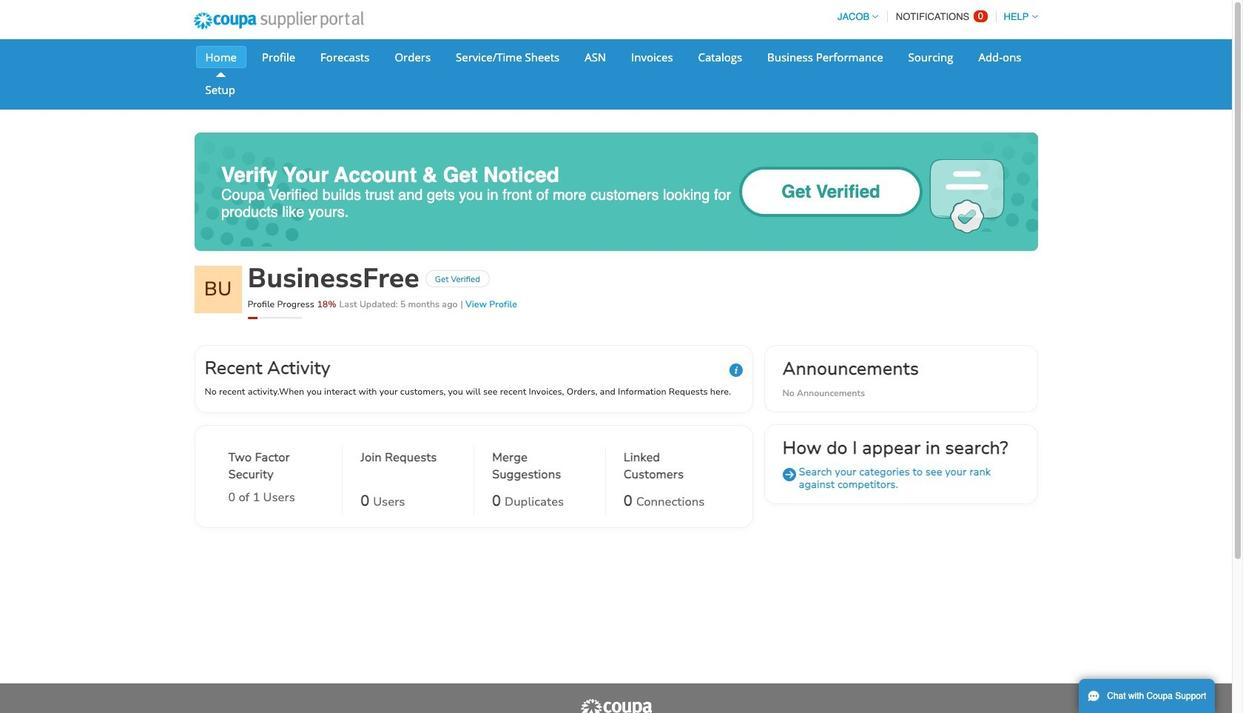 Task type: vqa. For each thing, say whether or not it's contained in the screenshot.
leftmost Role
no



Task type: describe. For each thing, give the bounding box(es) containing it.
additional information image
[[730, 364, 743, 377]]

0 horizontal spatial coupa supplier portal image
[[183, 2, 374, 39]]



Task type: locate. For each thing, give the bounding box(es) containing it.
1 vertical spatial coupa supplier portal image
[[579, 698, 653, 713]]

coupa supplier portal image
[[183, 2, 374, 39], [579, 698, 653, 713]]

1 horizontal spatial coupa supplier portal image
[[579, 698, 653, 713]]

bu image
[[194, 266, 242, 313]]

arrowcircleright image
[[783, 468, 796, 481]]

navigation
[[831, 2, 1038, 31]]

0 vertical spatial coupa supplier portal image
[[183, 2, 374, 39]]



